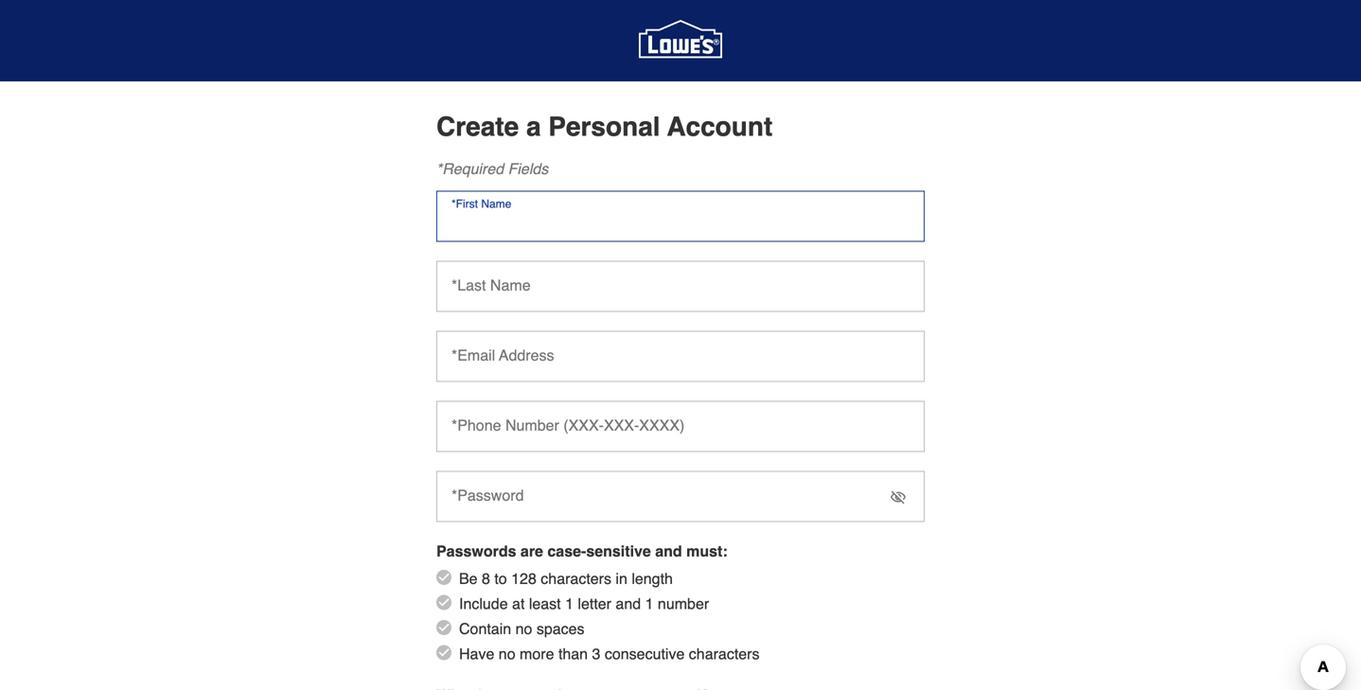 Task type: vqa. For each thing, say whether or not it's contained in the screenshot.
$
no



Task type: locate. For each thing, give the bounding box(es) containing it.
*required fields
[[437, 160, 549, 178]]

at
[[512, 595, 525, 613]]

1 horizontal spatial 1
[[646, 595, 654, 613]]

a
[[527, 112, 541, 142]]

*Phone Number (XXX-XXX-XXXX) text field
[[437, 401, 925, 452]]

*email address
[[452, 347, 555, 364]]

*phone
[[452, 417, 501, 434]]

128
[[512, 570, 537, 588]]

0 vertical spatial name
[[481, 197, 512, 211]]

*last name
[[452, 277, 531, 294]]

0 vertical spatial and
[[656, 543, 683, 560]]

name right *first
[[481, 197, 512, 211]]

no down at
[[516, 620, 533, 638]]

1 vertical spatial characters
[[689, 645, 760, 663]]

1 1 from the left
[[565, 595, 574, 613]]

show password image
[[891, 490, 906, 505]]

are
[[521, 543, 544, 560]]

*Password password field
[[437, 471, 925, 522]]

2 1 from the left
[[646, 595, 654, 613]]

name for *last name
[[491, 277, 531, 294]]

0 horizontal spatial 1
[[565, 595, 574, 613]]

1 vertical spatial no
[[499, 645, 516, 663]]

to
[[495, 570, 507, 588]]

account
[[668, 112, 773, 142]]

personal
[[549, 112, 661, 142]]

name right "*last" on the top left
[[491, 277, 531, 294]]

1 right least
[[565, 595, 574, 613]]

and
[[656, 543, 683, 560], [616, 595, 641, 613]]

1 vertical spatial name
[[491, 277, 531, 294]]

*First Name text field
[[437, 191, 925, 242]]

in
[[616, 570, 628, 588]]

consecutive
[[605, 645, 685, 663]]

include at least 1 letter and 1 number
[[459, 595, 710, 613]]

1
[[565, 595, 574, 613], [646, 595, 654, 613]]

1 horizontal spatial and
[[656, 543, 683, 560]]

and down the in
[[616, 595, 641, 613]]

0 vertical spatial no
[[516, 620, 533, 638]]

(xxx-
[[564, 417, 604, 434]]

characters
[[541, 570, 612, 588], [689, 645, 760, 663]]

address
[[499, 347, 555, 364]]

spaces
[[537, 620, 585, 638]]

characters down number
[[689, 645, 760, 663]]

and up length
[[656, 543, 683, 560]]

*Last Name text field
[[437, 261, 925, 312]]

*Email Address text field
[[437, 331, 925, 382]]

case-
[[548, 543, 587, 560]]

letter
[[578, 595, 612, 613]]

1 down length
[[646, 595, 654, 613]]

1 vertical spatial and
[[616, 595, 641, 613]]

0 horizontal spatial and
[[616, 595, 641, 613]]

xxxx)
[[640, 417, 685, 434]]

lowe's home improvement logo image
[[639, 0, 723, 82]]

be
[[459, 570, 478, 588]]

no
[[516, 620, 533, 638], [499, 645, 516, 663]]

0 vertical spatial characters
[[541, 570, 612, 588]]

characters up include at least 1 letter and 1 number
[[541, 570, 612, 588]]

name
[[481, 197, 512, 211], [491, 277, 531, 294]]

no down the "contain no spaces"
[[499, 645, 516, 663]]



Task type: describe. For each thing, give the bounding box(es) containing it.
*required
[[437, 160, 504, 178]]

more
[[520, 645, 555, 663]]

*first
[[452, 197, 478, 211]]

than
[[559, 645, 588, 663]]

fields
[[508, 160, 549, 178]]

contain no spaces
[[459, 620, 585, 638]]

no for have
[[499, 645, 516, 663]]

*password
[[452, 487, 524, 504]]

*phone number (xxx-xxx-xxxx)
[[452, 417, 685, 434]]

number
[[506, 417, 560, 434]]

3
[[592, 645, 601, 663]]

create
[[437, 112, 519, 142]]

create a personal account
[[437, 112, 773, 142]]

must:
[[687, 543, 728, 560]]

1 horizontal spatial characters
[[689, 645, 760, 663]]

no for contain
[[516, 620, 533, 638]]

have
[[459, 645, 495, 663]]

number
[[658, 595, 710, 613]]

xxx-
[[604, 417, 640, 434]]

0 horizontal spatial characters
[[541, 570, 612, 588]]

be 8 to 128 characters in length
[[459, 570, 673, 588]]

passwords are case-sensitive and must:
[[437, 543, 728, 560]]

*last
[[452, 277, 486, 294]]

*first name
[[452, 197, 512, 211]]

length
[[632, 570, 673, 588]]

contain
[[459, 620, 512, 638]]

name for *first name
[[481, 197, 512, 211]]

sensitive
[[587, 543, 651, 560]]

passwords
[[437, 543, 517, 560]]

8
[[482, 570, 491, 588]]

least
[[529, 595, 561, 613]]

*email
[[452, 347, 496, 364]]

include
[[459, 595, 508, 613]]

have no more than 3 consecutive characters
[[459, 645, 760, 663]]



